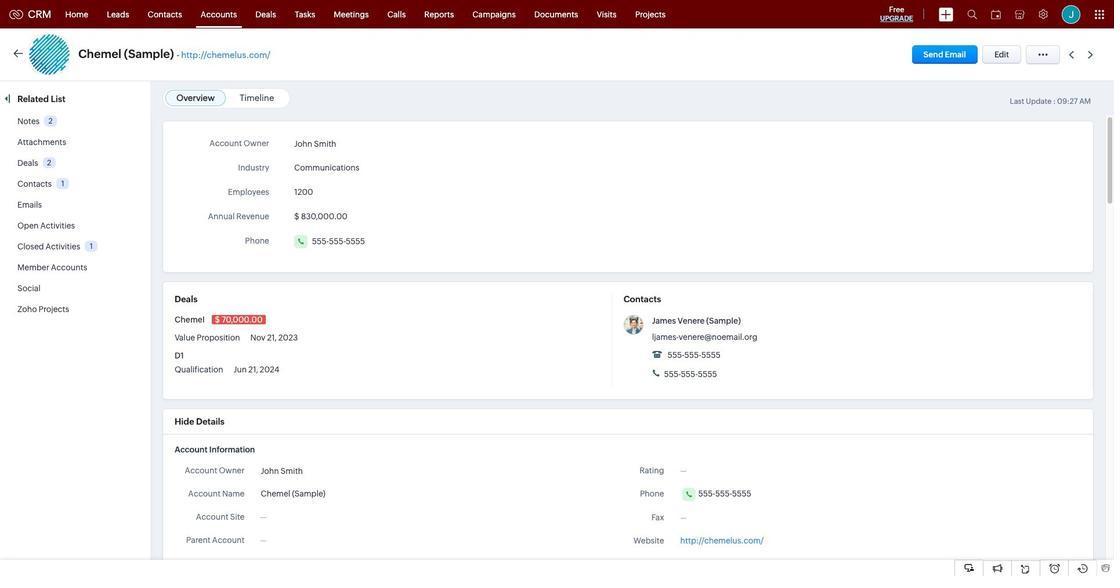 Task type: locate. For each thing, give the bounding box(es) containing it.
search image
[[968, 9, 978, 19]]

calendar image
[[992, 10, 1002, 19]]

previous record image
[[1070, 51, 1075, 58]]

logo image
[[9, 10, 23, 19]]



Task type: describe. For each thing, give the bounding box(es) containing it.
profile image
[[1063, 5, 1081, 24]]

create menu image
[[940, 7, 954, 21]]

profile element
[[1056, 0, 1088, 28]]

search element
[[961, 0, 985, 28]]

create menu element
[[933, 0, 961, 28]]

next record image
[[1089, 51, 1096, 58]]



Task type: vqa. For each thing, say whether or not it's contained in the screenshot.
search element
yes



